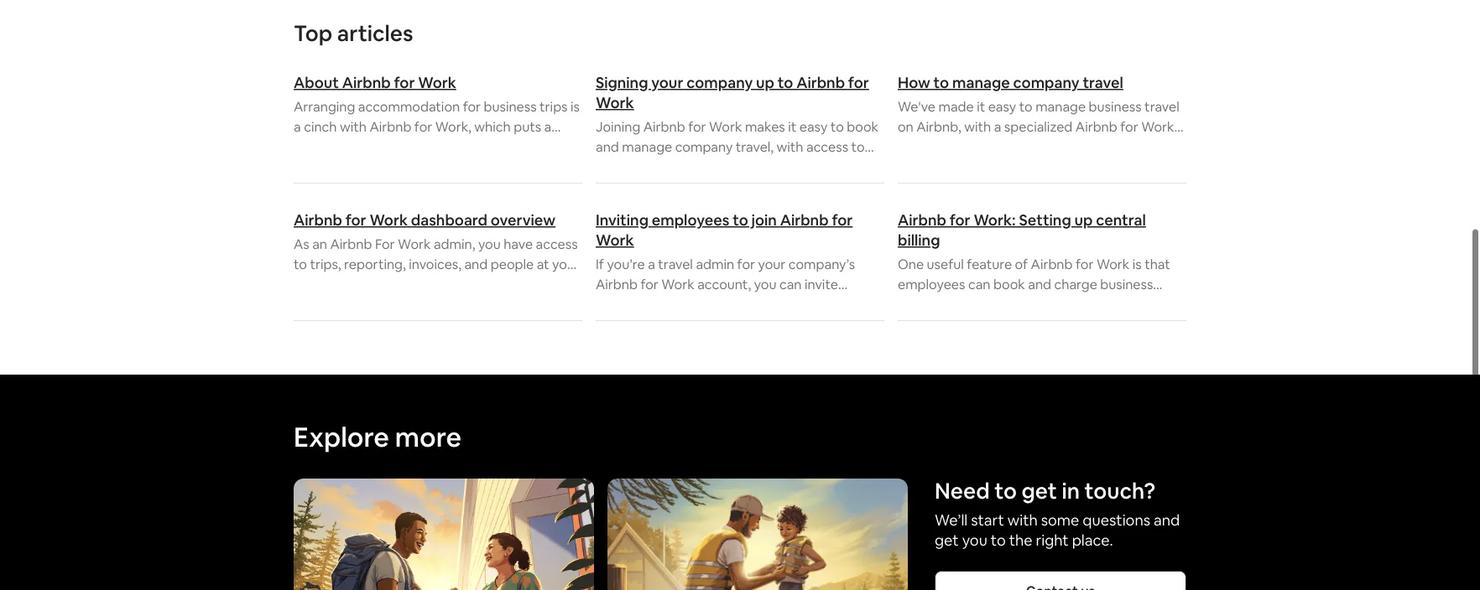 Task type: describe. For each thing, give the bounding box(es) containing it.
work,
[[435, 118, 472, 135]]

business inside airbnb for work: setting up central billing one useful feature of airbnb for work is that employees can book and charge business travel to a company credit card. this takes the hassle …
[[1100, 276, 1153, 293]]

you're
[[607, 256, 645, 273]]

inviting employees to join airbnb for work link
[[596, 211, 885, 251]]

can inside how to manage company travel we've made it easy to manage business travel on airbnb, with a specialized airbnb for work dashboard that you can access from your personal …
[[1021, 138, 1044, 155]]

1 vertical spatial invite
[[796, 296, 829, 313]]

is inside airbnb for work: setting up central billing one useful feature of airbnb for work is that employees can book and charge business travel to a company credit card. this takes the hassle …
[[1133, 256, 1142, 273]]

work:
[[974, 211, 1016, 230]]

about
[[294, 73, 339, 93]]

a inside inviting employees to join airbnb for work if you're a travel admin for your company's airbnb for work account, you can invite colleagues to join by creating an invite page for your c…
[[648, 256, 655, 273]]

for up charge
[[1076, 256, 1094, 273]]

have
[[504, 235, 533, 253]]

up inside airbnb for work: setting up central billing one useful feature of airbnb for work is that employees can book and charge business travel to a company credit card. this takes the hassle …
[[1075, 211, 1093, 230]]

it inside how to manage company travel we've made it easy to manage business travel on airbnb, with a specialized airbnb for work dashboard that you can access from your personal …
[[977, 98, 985, 115]]

puts
[[514, 118, 541, 135]]

start
[[971, 511, 1004, 531]]

1 vertical spatial manage
[[1036, 98, 1086, 115]]

for down colleagues
[[596, 316, 614, 333]]

travel,
[[736, 138, 774, 155]]

explore
[[294, 420, 389, 455]]

you inside need to get in touch? we'll start with some questions and get you to the right place.
[[962, 531, 988, 551]]

reporting,
[[344, 256, 406, 273]]

for up work,
[[463, 98, 481, 115]]

signing
[[596, 73, 648, 93]]

travel inside inviting employees to join airbnb for work if you're a travel admin for your company's airbnb for work account, you can invite colleagues to join by creating an invite page for your c…
[[658, 256, 693, 273]]

and inside airbnb for work dashboard overview as an airbnb for work admin, you have access to trips, reporting, invoices, and people at your place of employment. simply go to your profil…
[[464, 256, 488, 273]]

easy inside 'signing your company up to airbnb for work joining airbnb for work makes it easy to book and manage company travel, with access to listings around the world for short or extended busi…'
[[800, 118, 828, 135]]

to inside airbnb for work: setting up central billing one useful feature of airbnb for work is that employees can book and charge business travel to a company credit card. this takes the hassle …
[[936, 296, 949, 313]]

we'll
[[935, 511, 968, 531]]

work inside about airbnb for work arranging accommodation for business trips is a cinch with airbnb for work, which puts a worldwide selection of homes and boutique hotels al…
[[418, 73, 456, 93]]

place
[[294, 276, 327, 293]]

for up accommodation
[[394, 73, 415, 93]]

airbnb for work dashboard overview link
[[294, 211, 582, 231]]

page
[[832, 296, 864, 313]]

from
[[1091, 138, 1122, 155]]

company inside how to manage company travel we've made it easy to manage business travel on airbnb, with a specialized airbnb for work dashboard that you can access from your personal …
[[1013, 73, 1080, 93]]

worldwide
[[294, 138, 358, 155]]

access inside how to manage company travel we've made it easy to manage business travel on airbnb, with a specialized airbnb for work dashboard that you can access from your personal …
[[1047, 138, 1089, 155]]

right
[[1036, 531, 1069, 551]]

a left cinch
[[294, 118, 301, 135]]

that inside airbnb for work: setting up central billing one useful feature of airbnb for work is that employees can book and charge business travel to a company credit card. this takes the hassle …
[[1145, 256, 1171, 273]]

made
[[939, 98, 974, 115]]

at
[[537, 256, 549, 273]]

about airbnb for work arranging accommodation for business trips is a cinch with airbnb for work, which puts a worldwide selection of homes and boutique hotels al…
[[294, 73, 580, 175]]

0 vertical spatial manage
[[953, 73, 1010, 93]]

and inside about airbnb for work arranging accommodation for business trips is a cinch with airbnb for work, which puts a worldwide selection of homes and boutique hotels al…
[[481, 138, 504, 155]]

trips
[[540, 98, 568, 115]]

travel inside airbnb for work: setting up central billing one useful feature of airbnb for work is that employees can book and charge business travel to a company credit card. this takes the hassle …
[[898, 296, 933, 313]]

dashboard inside airbnb for work dashboard overview as an airbnb for work admin, you have access to trips, reporting, invoices, and people at your place of employment. simply go to your profil…
[[411, 211, 488, 230]]

dashboard inside how to manage company travel we've made it easy to manage business travel on airbnb, with a specialized airbnb for work dashboard that you can access from your personal …
[[898, 138, 964, 155]]

you inside airbnb for work dashboard overview as an airbnb for work admin, you have access to trips, reporting, invoices, and people at your place of employment. simply go to your profil…
[[478, 235, 501, 253]]

an inside airbnb for work dashboard overview as an airbnb for work admin, you have access to trips, reporting, invoices, and people at your place of employment. simply go to your profil…
[[312, 235, 327, 253]]

one
[[898, 256, 924, 273]]

easy inside how to manage company travel we've made it easy to manage business travel on airbnb, with a specialized airbnb for work dashboard that you can access from your personal …
[[988, 98, 1017, 115]]

cinch
[[304, 118, 337, 135]]

with inside need to get in touch? we'll start with some questions and get you to the right place.
[[1008, 511, 1038, 531]]

for up account,
[[737, 256, 755, 273]]

the inside need to get in touch? we'll start with some questions and get you to the right place.
[[1009, 531, 1033, 551]]

on
[[898, 118, 914, 135]]

feature
[[967, 256, 1012, 273]]

simply
[[431, 276, 472, 293]]

questions
[[1083, 511, 1151, 531]]

makes
[[745, 118, 785, 135]]

takes
[[1124, 296, 1158, 313]]

airbnb,
[[917, 118, 961, 135]]

more
[[395, 420, 462, 455]]

specialized
[[1004, 118, 1073, 135]]

of inside about airbnb for work arranging accommodation for business trips is a cinch with airbnb for work, which puts a worldwide selection of homes and boutique hotels al…
[[420, 138, 433, 155]]

for up 'company's'
[[832, 211, 853, 230]]

access inside airbnb for work dashboard overview as an airbnb for work admin, you have access to trips, reporting, invoices, and people at your place of employment. simply go to your profil…
[[536, 235, 578, 253]]

1 horizontal spatial get
[[1022, 478, 1057, 506]]

employees inside inviting employees to join airbnb for work if you're a travel admin for your company's airbnb for work account, you can invite colleagues to join by creating an invite page for your c…
[[652, 211, 730, 230]]

top
[[294, 19, 333, 47]]

need
[[935, 478, 990, 506]]

for
[[375, 235, 395, 253]]

place.
[[1072, 531, 1114, 551]]

world
[[712, 158, 747, 175]]

hassle
[[898, 316, 936, 333]]

profil…
[[541, 276, 582, 293]]

your inside how to manage company travel we've made it easy to manage business travel on airbnb, with a specialized airbnb for work dashboard that you can access from your personal …
[[1124, 138, 1152, 155]]

billing
[[898, 231, 940, 251]]

how
[[898, 73, 931, 93]]

your inside 'signing your company up to airbnb for work joining airbnb for work makes it easy to book and manage company travel, with access to listings around the world for short or extended busi…'
[[651, 73, 683, 93]]

admin,
[[434, 235, 475, 253]]

around
[[641, 158, 685, 175]]

company up world
[[675, 138, 733, 155]]

and inside need to get in touch? we'll start with some questions and get you to the right place.
[[1154, 511, 1180, 531]]

setting
[[1019, 211, 1071, 230]]

need to get in touch? we'll start with some questions and get you to the right place.
[[935, 478, 1180, 551]]

a inside how to manage company travel we've made it easy to manage business travel on airbnb, with a specialized airbnb for work dashboard that you can access from your personal …
[[994, 118, 1001, 135]]

c…
[[647, 316, 664, 333]]

a right puts
[[544, 118, 552, 135]]

the inside 'signing your company up to airbnb for work joining airbnb for work makes it easy to book and manage company travel, with access to listings around the world for short or extended busi…'
[[688, 158, 709, 175]]

or
[[806, 158, 819, 175]]

is inside about airbnb for work arranging accommodation for business trips is a cinch with airbnb for work, which puts a worldwide selection of homes and boutique hotels al…
[[571, 98, 580, 115]]

your down colleagues
[[617, 316, 644, 333]]

homes
[[436, 138, 478, 155]]

some
[[1041, 511, 1080, 531]]

boutique
[[507, 138, 563, 155]]

if
[[596, 256, 604, 273]]

overview
[[491, 211, 556, 230]]

for left work:
[[950, 211, 971, 230]]

this
[[1096, 296, 1121, 313]]

how to manage company travel link
[[898, 73, 1187, 93]]

top articles
[[294, 19, 413, 47]]

selection
[[361, 138, 417, 155]]

your down people
[[510, 276, 538, 293]]

inviting
[[596, 211, 649, 230]]



Task type: locate. For each thing, give the bounding box(es) containing it.
and up credit
[[1028, 276, 1052, 293]]

company
[[687, 73, 753, 93], [1013, 73, 1080, 93], [675, 138, 733, 155], [962, 296, 1020, 313]]

you
[[996, 138, 1018, 155], [478, 235, 501, 253], [754, 276, 777, 293], [962, 531, 988, 551]]

manage down how to manage company travel link
[[1036, 98, 1086, 115]]

airbnb inside how to manage company travel we've made it easy to manage business travel on airbnb, with a specialized airbnb for work dashboard that you can access from your personal …
[[1076, 118, 1118, 135]]

0 horizontal spatial the
[[688, 158, 709, 175]]

get left in
[[1022, 478, 1057, 506]]

0 vertical spatial employees
[[652, 211, 730, 230]]

work inside how to manage company travel we've made it easy to manage business travel on airbnb, with a specialized airbnb for work dashboard that you can access from your personal …
[[1141, 118, 1175, 135]]

business up puts
[[484, 98, 537, 115]]

your up profil…
[[552, 256, 580, 273]]

with right cinch
[[340, 118, 367, 135]]

company up makes
[[687, 73, 753, 93]]

colleagues
[[596, 296, 662, 313]]

1 vertical spatial get
[[935, 531, 959, 551]]

2 vertical spatial manage
[[622, 138, 672, 155]]

and inside 'signing your company up to airbnb for work joining airbnb for work makes it easy to book and manage company travel, with access to listings around the world for short or extended busi…'
[[596, 138, 619, 155]]

a inside airbnb for work: setting up central billing one useful feature of airbnb for work is that employees can book and charge business travel to a company credit card. this takes the hassle …
[[952, 296, 959, 313]]

2 horizontal spatial manage
[[1036, 98, 1086, 115]]

business
[[484, 98, 537, 115], [1089, 98, 1142, 115], [1100, 276, 1153, 293]]

work inside airbnb for work: setting up central billing one useful feature of airbnb for work is that employees can book and charge business travel to a company credit card. this takes the hassle …
[[1097, 256, 1130, 273]]

1 horizontal spatial join
[[752, 211, 777, 230]]

book down feature
[[994, 276, 1025, 293]]

access inside 'signing your company up to airbnb for work joining airbnb for work makes it easy to book and manage company travel, with access to listings around the world for short or extended busi…'
[[807, 138, 849, 155]]

company's
[[789, 256, 855, 273]]

work
[[418, 73, 456, 93], [596, 93, 634, 113], [709, 118, 742, 135], [1141, 118, 1175, 135], [370, 211, 408, 230], [596, 231, 634, 251], [398, 235, 431, 253], [1097, 256, 1130, 273], [662, 276, 695, 293]]

you down specialized
[[996, 138, 1018, 155]]

joining
[[596, 118, 641, 135]]

and
[[481, 138, 504, 155], [596, 138, 619, 155], [464, 256, 488, 273], [1028, 276, 1052, 293], [1154, 511, 1180, 531]]

1 vertical spatial easy
[[800, 118, 828, 135]]

join
[[752, 211, 777, 230], [681, 296, 703, 313]]

employees
[[652, 211, 730, 230], [898, 276, 966, 293]]

go
[[475, 276, 491, 293]]

listings
[[596, 158, 639, 175]]

0 vertical spatial …
[[954, 158, 964, 175]]

1 horizontal spatial it
[[977, 98, 985, 115]]

an right as
[[312, 235, 327, 253]]

a
[[294, 118, 301, 135], [544, 118, 552, 135], [994, 118, 1001, 135], [648, 256, 655, 273], [952, 296, 959, 313]]

central
[[1096, 211, 1146, 230]]

for up reporting,
[[345, 211, 366, 230]]

the left right
[[1009, 531, 1033, 551]]

manage inside 'signing your company up to airbnb for work joining airbnb for work makes it easy to book and manage company travel, with access to listings around the world for short or extended busi…'
[[622, 138, 672, 155]]

with down made
[[964, 118, 991, 135]]

that up takes
[[1145, 256, 1171, 273]]

1 vertical spatial …
[[939, 316, 948, 333]]

hotels
[[294, 158, 332, 175]]

easy up or
[[800, 118, 828, 135]]

and inside airbnb for work: setting up central billing one useful feature of airbnb for work is that employees can book and charge business travel to a company credit card. this takes the hassle …
[[1028, 276, 1052, 293]]

the left world
[[688, 158, 709, 175]]

business up takes
[[1100, 276, 1153, 293]]

explore more
[[294, 420, 462, 455]]

0 horizontal spatial manage
[[622, 138, 672, 155]]

admin
[[696, 256, 734, 273]]

short
[[771, 158, 803, 175]]

0 horizontal spatial of
[[330, 276, 343, 293]]

with
[[340, 118, 367, 135], [964, 118, 991, 135], [777, 138, 804, 155], [1008, 511, 1038, 531]]

up left central
[[1075, 211, 1093, 230]]

0 horizontal spatial …
[[939, 316, 948, 333]]

employment.
[[346, 276, 428, 293]]

it right made
[[977, 98, 985, 115]]

people
[[491, 256, 534, 273]]

2 horizontal spatial access
[[1047, 138, 1089, 155]]

credit
[[1023, 296, 1060, 313]]

0 vertical spatial join
[[752, 211, 777, 230]]

is right "trips"
[[571, 98, 580, 115]]

0 vertical spatial up
[[756, 73, 775, 93]]

a right the you're
[[648, 256, 655, 273]]

an
[[312, 235, 327, 253], [778, 296, 793, 313]]

… right hassle on the right of the page
[[939, 316, 948, 333]]

1 horizontal spatial employees
[[898, 276, 966, 293]]

in
[[1062, 478, 1080, 506]]

access up or
[[807, 138, 849, 155]]

1 horizontal spatial manage
[[953, 73, 1010, 93]]

of left homes
[[420, 138, 433, 155]]

we've
[[898, 98, 936, 115]]

invoices,
[[409, 256, 462, 273]]

airbnb for work: setting up central billing one useful feature of airbnb for work is that employees can book and charge business travel to a company credit card. this takes the hassle …
[[898, 211, 1181, 333]]

your right from
[[1124, 138, 1152, 155]]

1 vertical spatial up
[[1075, 211, 1093, 230]]

al…
[[334, 158, 354, 175]]

can down feature
[[968, 276, 991, 293]]

your right signing
[[651, 73, 683, 93]]

articles
[[337, 19, 413, 47]]

an inside inviting employees to join airbnb for work if you're a travel admin for your company's airbnb for work account, you can invite colleagues to join by creating an invite page for your c…
[[778, 296, 793, 313]]

can inside inviting employees to join airbnb for work if you're a travel admin for your company's airbnb for work account, you can invite colleagues to join by creating an invite page for your c…
[[780, 276, 802, 293]]

that
[[967, 138, 993, 155], [1145, 256, 1171, 273]]

dashboard
[[898, 138, 964, 155], [411, 211, 488, 230]]

airbnb
[[342, 73, 391, 93], [797, 73, 845, 93], [370, 118, 412, 135], [643, 118, 685, 135], [1076, 118, 1118, 135], [294, 211, 342, 230], [780, 211, 829, 230], [898, 211, 947, 230], [330, 235, 372, 253], [1031, 256, 1073, 273], [596, 276, 638, 293]]

the inside airbnb for work: setting up central billing one useful feature of airbnb for work is that employees can book and charge business travel to a company credit card. this takes the hassle …
[[1161, 296, 1181, 313]]

0 horizontal spatial get
[[935, 531, 959, 551]]

0 horizontal spatial is
[[571, 98, 580, 115]]

employees down useful
[[898, 276, 966, 293]]

the
[[688, 158, 709, 175], [1161, 296, 1181, 313], [1009, 531, 1033, 551]]

manage up made
[[953, 73, 1010, 93]]

join left by
[[681, 296, 703, 313]]

company down feature
[[962, 296, 1020, 313]]

and down "which"
[[481, 138, 504, 155]]

of inside airbnb for work: setting up central billing one useful feature of airbnb for work is that employees can book and charge business travel to a company credit card. this takes the hassle …
[[1015, 256, 1028, 273]]

0 vertical spatial the
[[688, 158, 709, 175]]

an right creating
[[778, 296, 793, 313]]

1 vertical spatial that
[[1145, 256, 1171, 273]]

accommodation
[[358, 98, 460, 115]]

0 vertical spatial is
[[571, 98, 580, 115]]

… inside airbnb for work: setting up central billing one useful feature of airbnb for work is that employees can book and charge business travel to a company credit card. this takes the hassle …
[[939, 316, 948, 333]]

0 vertical spatial invite
[[805, 276, 838, 293]]

get down we'll
[[935, 531, 959, 551]]

dashboard up "admin,"
[[411, 211, 488, 230]]

0 horizontal spatial it
[[788, 118, 797, 135]]

0 vertical spatial book
[[847, 118, 879, 135]]

0 horizontal spatial book
[[847, 118, 879, 135]]

easy up specialized
[[988, 98, 1017, 115]]

to
[[778, 73, 793, 93], [934, 73, 949, 93], [1019, 98, 1033, 115], [831, 118, 844, 135], [851, 138, 865, 155], [733, 211, 748, 230], [294, 256, 307, 273], [494, 276, 508, 293], [665, 296, 678, 313], [936, 296, 949, 313], [995, 478, 1017, 506], [991, 531, 1006, 551]]

0 horizontal spatial that
[[967, 138, 993, 155]]

the right takes
[[1161, 296, 1181, 313]]

signing your company up to airbnb for work link
[[596, 73, 885, 113]]

signing your company up to airbnb for work joining airbnb for work makes it easy to book and manage company travel, with access to listings around the world for short or extended busi…
[[596, 73, 882, 196]]

useful
[[927, 256, 964, 273]]

0 vertical spatial an
[[312, 235, 327, 253]]

for down travel,
[[750, 158, 768, 175]]

with inside how to manage company travel we've made it easy to manage business travel on airbnb, with a specialized airbnb for work dashboard that you can access from your personal …
[[964, 118, 991, 135]]

a left specialized
[[994, 118, 1001, 135]]

invite down 'company's'
[[805, 276, 838, 293]]

of
[[420, 138, 433, 155], [1015, 256, 1028, 273], [330, 276, 343, 293]]

0 vertical spatial of
[[420, 138, 433, 155]]

1 horizontal spatial book
[[994, 276, 1025, 293]]

you up creating
[[754, 276, 777, 293]]

1 horizontal spatial easy
[[988, 98, 1017, 115]]

manage up the around
[[622, 138, 672, 155]]

and up go
[[464, 256, 488, 273]]

access up at
[[536, 235, 578, 253]]

with inside about airbnb for work arranging accommodation for business trips is a cinch with airbnb for work, which puts a worldwide selection of homes and boutique hotels al…
[[340, 118, 367, 135]]

trips,
[[310, 256, 341, 273]]

0 vertical spatial it
[[977, 98, 985, 115]]

of inside airbnb for work dashboard overview as an airbnb for work admin, you have access to trips, reporting, invoices, and people at your place of employment. simply go to your profil…
[[330, 276, 343, 293]]

charge
[[1055, 276, 1098, 293]]

book inside airbnb for work: setting up central billing one useful feature of airbnb for work is that employees can book and charge business travel to a company credit card. this takes the hassle …
[[994, 276, 1025, 293]]

2 vertical spatial the
[[1009, 531, 1033, 551]]

invite left page
[[796, 296, 829, 313]]

travel
[[1083, 73, 1124, 93], [1145, 98, 1180, 115], [658, 256, 693, 273], [898, 296, 933, 313]]

employees up admin
[[652, 211, 730, 230]]

0 vertical spatial easy
[[988, 98, 1017, 115]]

for down signing your company up to airbnb for work link
[[688, 118, 706, 135]]

you down the start
[[962, 531, 988, 551]]

manage
[[953, 73, 1010, 93], [1036, 98, 1086, 115], [622, 138, 672, 155]]

1 vertical spatial join
[[681, 296, 703, 313]]

is up takes
[[1133, 256, 1142, 273]]

that down made
[[967, 138, 993, 155]]

… inside how to manage company travel we've made it easy to manage business travel on airbnb, with a specialized airbnb for work dashboard that you can access from your personal …
[[954, 158, 964, 175]]

up inside 'signing your company up to airbnb for work joining airbnb for work makes it easy to book and manage company travel, with access to listings around the world for short or extended busi…'
[[756, 73, 775, 93]]

can inside airbnb for work: setting up central billing one useful feature of airbnb for work is that employees can book and charge business travel to a company credit card. this takes the hassle …
[[968, 276, 991, 293]]

book
[[847, 118, 879, 135], [994, 276, 1025, 293]]

1 vertical spatial of
[[1015, 256, 1028, 273]]

how to manage company travel we've made it easy to manage business travel on airbnb, with a specialized airbnb for work dashboard that you can access from your personal …
[[898, 73, 1180, 175]]

inviting employees to join airbnb for work if you're a travel admin for your company's airbnb for work account, you can invite colleagues to join by creating an invite page for your c…
[[596, 211, 864, 333]]

which
[[474, 118, 511, 135]]

1 vertical spatial employees
[[898, 276, 966, 293]]

business inside how to manage company travel we've made it easy to manage business travel on airbnb, with a specialized airbnb for work dashboard that you can access from your personal …
[[1089, 98, 1142, 115]]

extended
[[822, 158, 882, 175]]

1 vertical spatial the
[[1161, 296, 1181, 313]]

and up "listings"
[[596, 138, 619, 155]]

as
[[294, 235, 309, 253]]

1 horizontal spatial …
[[954, 158, 964, 175]]

company inside airbnb for work: setting up central billing one useful feature of airbnb for work is that employees can book and charge business travel to a company credit card. this takes the hassle …
[[962, 296, 1020, 313]]

book up extended at right top
[[847, 118, 879, 135]]

and right "questions"
[[1154, 511, 1180, 531]]

0 vertical spatial that
[[967, 138, 993, 155]]

dashboard up personal
[[898, 138, 964, 155]]

with inside 'signing your company up to airbnb for work joining airbnb for work makes it easy to book and manage company travel, with access to listings around the world for short or extended busi…'
[[777, 138, 804, 155]]

2 horizontal spatial can
[[1021, 138, 1044, 155]]

of right feature
[[1015, 256, 1028, 273]]

it right makes
[[788, 118, 797, 135]]

1 vertical spatial dashboard
[[411, 211, 488, 230]]

…
[[954, 158, 964, 175], [939, 316, 948, 333]]

1 horizontal spatial dashboard
[[898, 138, 964, 155]]

that inside how to manage company travel we've made it easy to manage business travel on airbnb, with a specialized airbnb for work dashboard that you can access from your personal …
[[967, 138, 993, 155]]

1 horizontal spatial is
[[1133, 256, 1142, 273]]

airbnb for work dashboard overview as an airbnb for work admin, you have access to trips, reporting, invoices, and people at your place of employment. simply go to your profil…
[[294, 211, 582, 293]]

for left how
[[848, 73, 869, 93]]

touch?
[[1085, 478, 1156, 506]]

1 horizontal spatial that
[[1145, 256, 1171, 273]]

personal
[[898, 158, 951, 175]]

0 horizontal spatial employees
[[652, 211, 730, 230]]

access
[[807, 138, 849, 155], [1047, 138, 1089, 155], [536, 235, 578, 253]]

1 horizontal spatial access
[[807, 138, 849, 155]]

1 vertical spatial book
[[994, 276, 1025, 293]]

0 vertical spatial get
[[1022, 478, 1057, 506]]

a down useful
[[952, 296, 959, 313]]

1 horizontal spatial can
[[968, 276, 991, 293]]

1 vertical spatial an
[[778, 296, 793, 313]]

for down accommodation
[[414, 118, 432, 135]]

access down specialized
[[1047, 138, 1089, 155]]

can down specialized
[[1021, 138, 1044, 155]]

0 horizontal spatial easy
[[800, 118, 828, 135]]

1 vertical spatial it
[[788, 118, 797, 135]]

by
[[706, 296, 721, 313]]

you inside how to manage company travel we've made it easy to manage business travel on airbnb, with a specialized airbnb for work dashboard that you can access from your personal …
[[996, 138, 1018, 155]]

employees inside airbnb for work: setting up central billing one useful feature of airbnb for work is that employees can book and charge business travel to a company credit card. this takes the hassle …
[[898, 276, 966, 293]]

2 vertical spatial of
[[330, 276, 343, 293]]

business up from
[[1089, 98, 1142, 115]]

business inside about airbnb for work arranging accommodation for business trips is a cinch with airbnb for work, which puts a worldwide selection of homes and boutique hotels al…
[[484, 98, 537, 115]]

for up colleagues
[[641, 276, 659, 293]]

for inside how to manage company travel we've made it easy to manage business travel on airbnb, with a specialized airbnb for work dashboard that you can access from your personal …
[[1121, 118, 1139, 135]]

0 horizontal spatial up
[[756, 73, 775, 93]]

1 horizontal spatial an
[[778, 296, 793, 313]]

company up specialized
[[1013, 73, 1080, 93]]

creating
[[724, 296, 775, 313]]

1 vertical spatial is
[[1133, 256, 1142, 273]]

for
[[394, 73, 415, 93], [848, 73, 869, 93], [463, 98, 481, 115], [414, 118, 432, 135], [688, 118, 706, 135], [1121, 118, 1139, 135], [750, 158, 768, 175], [345, 211, 366, 230], [832, 211, 853, 230], [950, 211, 971, 230], [737, 256, 755, 273], [1076, 256, 1094, 273], [641, 276, 659, 293], [596, 316, 614, 333]]

with right the start
[[1008, 511, 1038, 531]]

of down "trips,"
[[330, 276, 343, 293]]

account,
[[698, 276, 751, 293]]

0 horizontal spatial can
[[780, 276, 802, 293]]

up up makes
[[756, 73, 775, 93]]

you inside inviting employees to join airbnb for work if you're a travel admin for your company's airbnb for work account, you can invite colleagues to join by creating an invite page for your c…
[[754, 276, 777, 293]]

busi…
[[596, 178, 630, 196]]

can down 'company's'
[[780, 276, 802, 293]]

1 horizontal spatial up
[[1075, 211, 1093, 230]]

0 horizontal spatial join
[[681, 296, 703, 313]]

0 vertical spatial dashboard
[[898, 138, 964, 155]]

about airbnb for work link
[[294, 73, 582, 93]]

0 horizontal spatial dashboard
[[411, 211, 488, 230]]

for up from
[[1121, 118, 1139, 135]]

arranging
[[294, 98, 355, 115]]

0 horizontal spatial access
[[536, 235, 578, 253]]

1 horizontal spatial of
[[420, 138, 433, 155]]

it inside 'signing your company up to airbnb for work joining airbnb for work makes it easy to book and manage company travel, with access to listings around the world for short or extended busi…'
[[788, 118, 797, 135]]

card.
[[1062, 296, 1093, 313]]

2 horizontal spatial of
[[1015, 256, 1028, 273]]

0 horizontal spatial an
[[312, 235, 327, 253]]

join down short
[[752, 211, 777, 230]]

your
[[651, 73, 683, 93], [1124, 138, 1152, 155], [552, 256, 580, 273], [758, 256, 786, 273], [510, 276, 538, 293], [617, 316, 644, 333]]

… right personal
[[954, 158, 964, 175]]

with up short
[[777, 138, 804, 155]]

for inside airbnb for work dashboard overview as an airbnb for work admin, you have access to trips, reporting, invoices, and people at your place of employment. simply go to your profil…
[[345, 211, 366, 230]]

is
[[571, 98, 580, 115], [1133, 256, 1142, 273]]

1 horizontal spatial the
[[1009, 531, 1033, 551]]

airbnb for work: setting up central billing link
[[898, 211, 1187, 251]]

your down the inviting employees to join airbnb for work link
[[758, 256, 786, 273]]

2 horizontal spatial the
[[1161, 296, 1181, 313]]

you left 'have'
[[478, 235, 501, 253]]

book inside 'signing your company up to airbnb for work joining airbnb for work makes it easy to book and manage company travel, with access to listings around the world for short or extended busi…'
[[847, 118, 879, 135]]



Task type: vqa. For each thing, say whether or not it's contained in the screenshot.
cinch
yes



